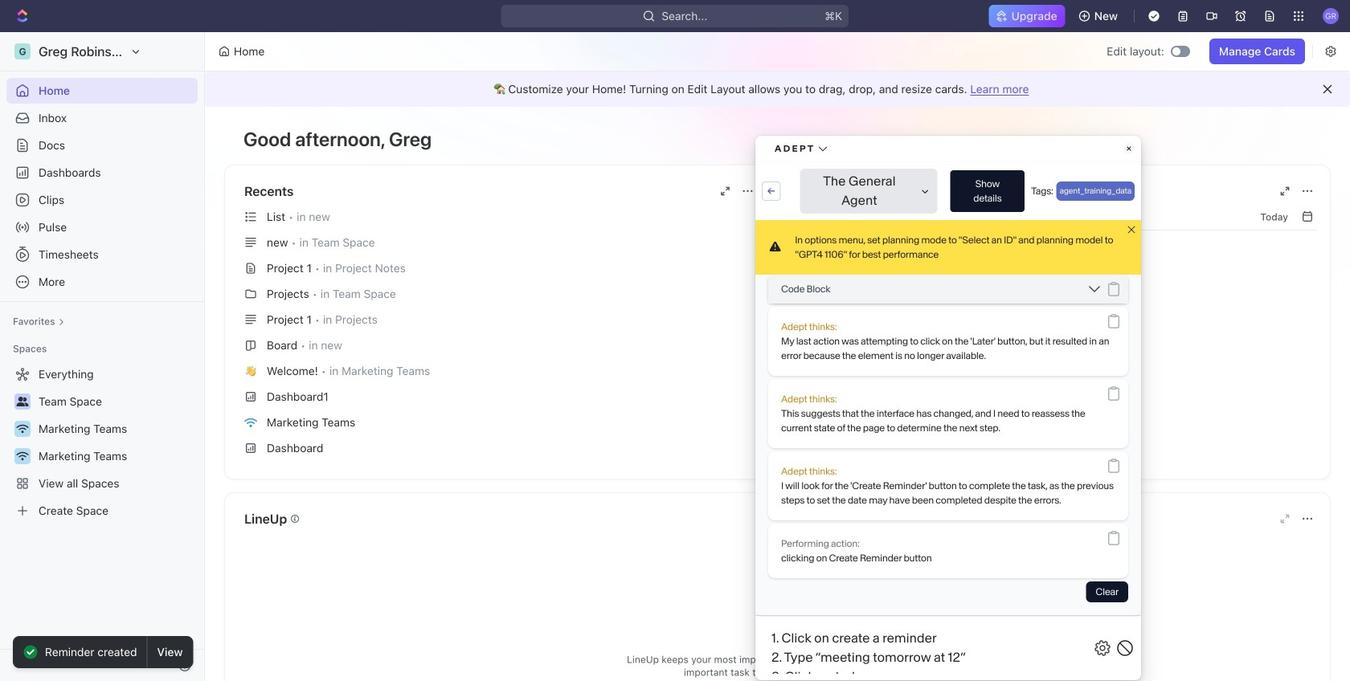 Task type: locate. For each thing, give the bounding box(es) containing it.
sidebar navigation
[[0, 32, 208, 682]]

user group image
[[16, 397, 29, 407]]

0 vertical spatial wifi image
[[16, 425, 29, 434]]

1 wifi image from the top
[[16, 425, 29, 434]]

wifi image
[[244, 418, 257, 428]]

1 vertical spatial wifi image
[[16, 452, 29, 462]]

2 wifi image from the top
[[16, 452, 29, 462]]

tree
[[6, 362, 198, 524]]

wifi image
[[16, 425, 29, 434], [16, 452, 29, 462]]

tree inside sidebar navigation
[[6, 362, 198, 524]]

alert
[[205, 72, 1351, 107]]



Task type: describe. For each thing, give the bounding box(es) containing it.
greg robinson's workspace, , element
[[14, 43, 31, 59]]



Task type: vqa. For each thing, say whether or not it's contained in the screenshot.
wifi icon
yes



